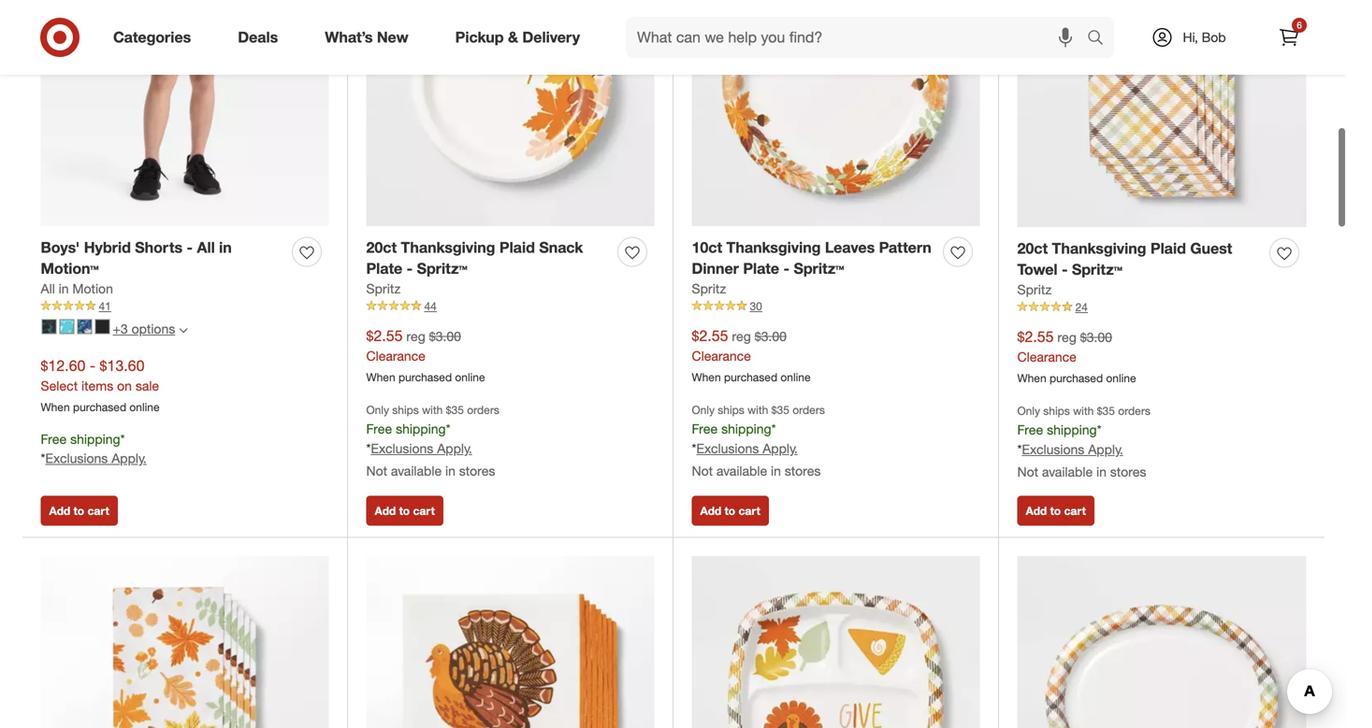 Task type: locate. For each thing, give the bounding box(es) containing it.
1 horizontal spatial clearance
[[692, 348, 751, 364]]

black image
[[42, 320, 57, 335]]

to
[[74, 504, 84, 518], [399, 504, 410, 518], [725, 504, 735, 518], [1050, 504, 1061, 518]]

1 cart from the left
[[87, 504, 109, 518]]

pickup & delivery link
[[439, 17, 603, 58]]

2 horizontal spatial available
[[1042, 464, 1093, 480]]

reg down 24
[[1058, 329, 1077, 346]]

spritz™ for plate
[[417, 260, 467, 278]]

thanksgiving up 30
[[726, 238, 821, 257]]

pickup & delivery
[[455, 28, 580, 46]]

shipping
[[396, 421, 446, 437], [721, 421, 771, 437], [1047, 422, 1097, 438], [70, 431, 120, 447]]

to for 10ct thanksgiving leaves pattern dinner plate - spritz™
[[725, 504, 735, 518]]

1 add to cart button from the left
[[41, 496, 118, 526]]

2 horizontal spatial with
[[1073, 404, 1094, 418]]

1 horizontal spatial thanksgiving
[[726, 238, 821, 257]]

reg down 44
[[406, 328, 426, 345]]

jet black image
[[95, 320, 110, 335]]

spritz link for plate
[[366, 280, 401, 298]]

1 add to cart from the left
[[49, 504, 109, 518]]

2 plate from the left
[[743, 260, 779, 278]]

$2.55 reg $3.00 clearance when purchased online down 24
[[1017, 328, 1136, 385]]

$3.00 for dinner
[[755, 328, 787, 345]]

stores
[[459, 463, 495, 479], [785, 463, 821, 479], [1110, 464, 1146, 480]]

$3.00 for towel
[[1080, 329, 1112, 346]]

purchased down 44
[[399, 370, 452, 384]]

in
[[219, 238, 232, 257], [59, 281, 69, 297], [445, 463, 456, 479], [771, 463, 781, 479], [1096, 464, 1107, 480]]

1 horizontal spatial $3.00
[[755, 328, 787, 345]]

plaid left guest
[[1151, 239, 1186, 258]]

What can we help you find? suggestions appear below search field
[[626, 17, 1092, 58]]

all down motion™
[[41, 281, 55, 297]]

$13.60
[[100, 357, 144, 375]]

2 horizontal spatial orders
[[1118, 404, 1150, 418]]

0 horizontal spatial available
[[391, 463, 442, 479]]

spritz for towel
[[1017, 282, 1052, 298]]

$2.55
[[366, 327, 403, 345], [692, 327, 728, 345], [1017, 328, 1054, 346]]

add for 20ct thanksgiving plaid guest towel - spritz™
[[1026, 504, 1047, 518]]

plaid inside the 20ct thanksgiving plaid snack plate - spritz™
[[499, 238, 535, 257]]

1 horizontal spatial $2.55
[[692, 327, 728, 345]]

purchased for dinner
[[724, 370, 777, 384]]

0 horizontal spatial plaid
[[499, 238, 535, 257]]

to for 20ct thanksgiving plaid guest towel - spritz™
[[1050, 504, 1061, 518]]

exclusions apply. link for dinner
[[696, 440, 798, 457]]

2 horizontal spatial spritz™
[[1072, 261, 1123, 279]]

dark blue image
[[77, 320, 92, 335]]

2 add to cart from the left
[[375, 504, 435, 518]]

4 to from the left
[[1050, 504, 1061, 518]]

0 horizontal spatial only ships with $35 orders free shipping * * exclusions apply. not available in stores
[[366, 403, 499, 479]]

1 horizontal spatial spritz
[[692, 281, 726, 297]]

shipping inside free shipping * * exclusions apply.
[[70, 431, 120, 447]]

1 vertical spatial all
[[41, 281, 55, 297]]

add to cart button for 10ct thanksgiving leaves pattern dinner plate - spritz™
[[692, 496, 769, 526]]

1 horizontal spatial $35
[[771, 403, 789, 417]]

thanksgiving up 24
[[1052, 239, 1146, 258]]

3 to from the left
[[725, 504, 735, 518]]

2 add to cart button from the left
[[366, 496, 443, 526]]

$2.55 for dinner
[[692, 327, 728, 345]]

1 to from the left
[[74, 504, 84, 518]]

20ct inside the 20ct thanksgiving plaid snack plate - spritz™
[[366, 238, 397, 257]]

20ct thanksgiving plaid guest towel - spritz™ link
[[1017, 238, 1262, 281]]

purchased for plate
[[399, 370, 452, 384]]

0 horizontal spatial with
[[422, 403, 443, 417]]

20ct for 20ct thanksgiving plaid guest towel - spritz™
[[1017, 239, 1048, 258]]

purchased down 30
[[724, 370, 777, 384]]

only for 20ct thanksgiving plaid guest towel - spritz™
[[1017, 404, 1040, 418]]

3 cart from the left
[[739, 504, 760, 518]]

apply.
[[437, 440, 472, 457], [763, 440, 798, 457], [1088, 441, 1123, 458], [112, 451, 147, 467]]

2 add from the left
[[375, 504, 396, 518]]

0 horizontal spatial thanksgiving
[[401, 238, 495, 257]]

spritz link
[[366, 280, 401, 298], [692, 280, 726, 298], [1017, 281, 1052, 299]]

plate inside 10ct thanksgiving leaves pattern dinner plate - spritz™
[[743, 260, 779, 278]]

3 add to cart button from the left
[[692, 496, 769, 526]]

pattern
[[879, 238, 931, 257]]

24 link
[[1017, 299, 1306, 316]]

spritz™
[[417, 260, 467, 278], [794, 260, 844, 278], [1072, 261, 1123, 279]]

2 horizontal spatial $2.55
[[1017, 328, 1054, 346]]

thanksgiving inside the 20ct thanksgiving plaid snack plate - spritz™
[[401, 238, 495, 257]]

0 horizontal spatial not
[[366, 463, 387, 479]]

+3 options
[[113, 321, 175, 337]]

in for 10ct thanksgiving leaves pattern dinner plate - spritz™
[[771, 463, 781, 479]]

0 horizontal spatial plate
[[366, 260, 402, 278]]

2 horizontal spatial thanksgiving
[[1052, 239, 1146, 258]]

online
[[455, 370, 485, 384], [781, 370, 811, 384], [1106, 371, 1136, 385], [129, 400, 160, 414]]

boys' hybrid shorts - all in motion™ image
[[41, 0, 329, 226], [41, 0, 329, 226]]

free for dinner
[[692, 421, 718, 437]]

add to cart
[[49, 504, 109, 518], [375, 504, 435, 518], [700, 504, 760, 518], [1026, 504, 1086, 518]]

0 horizontal spatial $2.55 reg $3.00 clearance when purchased online
[[366, 327, 485, 384]]

towel
[[1017, 261, 1058, 279]]

plaid for snack
[[499, 238, 535, 257]]

1 horizontal spatial spritz™
[[794, 260, 844, 278]]

1 horizontal spatial stores
[[785, 463, 821, 479]]

0 horizontal spatial $3.00
[[429, 328, 461, 345]]

- inside the 20ct thanksgiving plaid guest towel - spritz™
[[1062, 261, 1068, 279]]

thanksgiving inside the 20ct thanksgiving plaid guest towel - spritz™
[[1052, 239, 1146, 258]]

online down 44 link
[[455, 370, 485, 384]]

spritz™ inside the 20ct thanksgiving plaid snack plate - spritz™
[[417, 260, 467, 278]]

$35
[[446, 403, 464, 417], [771, 403, 789, 417], [1097, 404, 1115, 418]]

only ships with $35 orders free shipping * * exclusions apply. not available in stores
[[366, 403, 499, 479], [692, 403, 825, 479], [1017, 404, 1150, 480]]

1 horizontal spatial $2.55 reg $3.00 clearance when purchased online
[[692, 327, 811, 384]]

4 add to cart button from the left
[[1017, 496, 1094, 526]]

0 horizontal spatial spritz link
[[366, 280, 401, 298]]

shorts
[[135, 238, 183, 257]]

spritz™ down 'leaves'
[[794, 260, 844, 278]]

online down 30 link
[[781, 370, 811, 384]]

$3.00 for plate
[[429, 328, 461, 345]]

clearance down 44
[[366, 348, 426, 364]]

plaid inside the 20ct thanksgiving plaid guest towel - spritz™
[[1151, 239, 1186, 258]]

1 horizontal spatial plate
[[743, 260, 779, 278]]

3 add from the left
[[700, 504, 722, 518]]

2 horizontal spatial $3.00
[[1080, 329, 1112, 346]]

reg down 30
[[732, 328, 751, 345]]

0 horizontal spatial only
[[366, 403, 389, 417]]

4 cart from the left
[[1064, 504, 1086, 518]]

0 horizontal spatial $35
[[446, 403, 464, 417]]

exclusions for dinner
[[696, 440, 759, 457]]

$2.55 reg $3.00 clearance when purchased online down 44
[[366, 327, 485, 384]]

search
[[1079, 30, 1124, 48]]

20ct thanksgiving plaid guest towel - spritz™ image
[[1017, 0, 1306, 227], [1017, 0, 1306, 227]]

1 horizontal spatial orders
[[793, 403, 825, 417]]

1 horizontal spatial only ships with $35 orders free shipping * * exclusions apply. not available in stores
[[692, 403, 825, 479]]

purchased down 24
[[1050, 371, 1103, 385]]

all in motion link
[[41, 280, 113, 298]]

30
[[750, 299, 762, 313]]

online inside '$12.60 - $13.60 select items on sale when purchased online'
[[129, 400, 160, 414]]

reg for plate
[[406, 328, 426, 345]]

thanksgiving
[[401, 238, 495, 257], [726, 238, 821, 257], [1052, 239, 1146, 258]]

0 horizontal spatial all
[[41, 281, 55, 297]]

spritz™ inside 10ct thanksgiving leaves pattern dinner plate - spritz™
[[794, 260, 844, 278]]

1 horizontal spatial plaid
[[1151, 239, 1186, 258]]

2 horizontal spatial only ships with $35 orders free shipping * * exclusions apply. not available in stores
[[1017, 404, 1150, 480]]

10ct thanksgiving leaves pattern dinner plate - spritz™ image
[[692, 0, 980, 226], [692, 0, 980, 226]]

reg
[[406, 328, 426, 345], [732, 328, 751, 345], [1058, 329, 1077, 346]]

*
[[446, 421, 450, 437], [771, 421, 776, 437], [1097, 422, 1102, 438], [120, 431, 125, 447], [366, 440, 371, 457], [692, 440, 696, 457], [1017, 441, 1022, 458], [41, 451, 45, 467]]

available
[[391, 463, 442, 479], [717, 463, 767, 479], [1042, 464, 1093, 480]]

plaid
[[499, 238, 535, 257], [1151, 239, 1186, 258]]

clearance
[[366, 348, 426, 364], [692, 348, 751, 364], [1017, 349, 1077, 365]]

0 horizontal spatial stores
[[459, 463, 495, 479]]

20ct
[[366, 238, 397, 257], [1017, 239, 1048, 258]]

hi,
[[1183, 29, 1198, 45]]

10ct thanksgiving kids' paper plate - spritz™ image
[[692, 556, 980, 729], [692, 556, 980, 729]]

cart for 20ct thanksgiving plaid guest towel - spritz™
[[1064, 504, 1086, 518]]

all colors + 3 more colors element
[[179, 324, 187, 335]]

only for 20ct thanksgiving plaid snack plate - spritz™
[[366, 403, 389, 417]]

add for 10ct thanksgiving leaves pattern dinner plate - spritz™
[[700, 504, 722, 518]]

2 horizontal spatial reg
[[1058, 329, 1077, 346]]

0 horizontal spatial $2.55
[[366, 327, 403, 345]]

$2.55 reg $3.00 clearance when purchased online for plate
[[366, 327, 485, 384]]

bob
[[1202, 29, 1226, 45]]

24
[[1075, 300, 1088, 314]]

1 horizontal spatial only
[[692, 403, 715, 417]]

2 horizontal spatial spritz link
[[1017, 281, 1052, 299]]

exclusions apply. link for towel
[[1022, 441, 1123, 458]]

spritz™ inside the 20ct thanksgiving plaid guest towel - spritz™
[[1072, 261, 1123, 279]]

1 horizontal spatial available
[[717, 463, 767, 479]]

$2.55 reg $3.00 clearance when purchased online
[[366, 327, 485, 384], [692, 327, 811, 384], [1017, 328, 1136, 385]]

2 to from the left
[[399, 504, 410, 518]]

0 horizontal spatial clearance
[[366, 348, 426, 364]]

2 horizontal spatial ships
[[1043, 404, 1070, 418]]

$3.00 down 30
[[755, 328, 787, 345]]

$3.00 down 44
[[429, 328, 461, 345]]

cart for 10ct thanksgiving leaves pattern dinner plate - spritz™
[[739, 504, 760, 518]]

10ct
[[692, 238, 722, 257]]

20ct thanksgiving plaid snack plate - spritz™ image
[[366, 0, 654, 226], [366, 0, 654, 226]]

plaid left snack
[[499, 238, 535, 257]]

0 horizontal spatial 20ct
[[366, 238, 397, 257]]

thanksgiving for plate
[[401, 238, 495, 257]]

clearance down 24
[[1017, 349, 1077, 365]]

snack
[[539, 238, 583, 257]]

thanksgiving inside 10ct thanksgiving leaves pattern dinner plate - spritz™
[[726, 238, 821, 257]]

available for plate
[[391, 463, 442, 479]]

stores for plate
[[459, 463, 495, 479]]

0 horizontal spatial spritz™
[[417, 260, 467, 278]]

-
[[187, 238, 193, 257], [407, 260, 413, 278], [783, 260, 790, 278], [1062, 261, 1068, 279], [90, 357, 96, 375]]

0 vertical spatial all
[[197, 238, 215, 257]]

purchased
[[399, 370, 452, 384], [724, 370, 777, 384], [1050, 371, 1103, 385], [73, 400, 126, 414]]

clearance for plate
[[366, 348, 426, 364]]

online down 24 link
[[1106, 371, 1136, 385]]

reg for dinner
[[732, 328, 751, 345]]

+3
[[113, 321, 128, 337]]

apply. for plate
[[437, 440, 472, 457]]

only ships with $35 orders free shipping * * exclusions apply. not available in stores for dinner
[[692, 403, 825, 479]]

1 horizontal spatial spritz link
[[692, 280, 726, 298]]

1 horizontal spatial 20ct
[[1017, 239, 1048, 258]]

purchased down items at the bottom of the page
[[73, 400, 126, 414]]

2 horizontal spatial clearance
[[1017, 349, 1077, 365]]

when for 10ct thanksgiving leaves pattern dinner plate - spritz™
[[692, 370, 721, 384]]

online for plate
[[455, 370, 485, 384]]

not for 20ct thanksgiving plaid snack plate - spritz™
[[366, 463, 387, 479]]

clearance down 30
[[692, 348, 751, 364]]

$35 for dinner
[[771, 403, 789, 417]]

add to cart button
[[41, 496, 118, 526], [366, 496, 443, 526], [692, 496, 769, 526], [1017, 496, 1094, 526]]

exclusions apply. link
[[371, 440, 472, 457], [696, 440, 798, 457], [1022, 441, 1123, 458], [45, 451, 147, 467]]

what's
[[325, 28, 373, 46]]

only ships with $35 orders free shipping * * exclusions apply. not available in stores for towel
[[1017, 404, 1150, 480]]

motion
[[72, 281, 113, 297]]

all in motion
[[41, 281, 113, 297]]

ships for towel
[[1043, 404, 1070, 418]]

$2.55 for plate
[[366, 327, 403, 345]]

20ct inside the 20ct thanksgiving plaid guest towel - spritz™
[[1017, 239, 1048, 258]]

spritz™ up 24
[[1072, 261, 1123, 279]]

plate
[[366, 260, 402, 278], [743, 260, 779, 278]]

add
[[49, 504, 70, 518], [375, 504, 396, 518], [700, 504, 722, 518], [1026, 504, 1047, 518]]

shipping for plate
[[396, 421, 446, 437]]

cart for boys' hybrid shorts - all in motion™
[[87, 504, 109, 518]]

3 add to cart from the left
[[700, 504, 760, 518]]

1 horizontal spatial reg
[[732, 328, 751, 345]]

2 horizontal spatial only
[[1017, 404, 1040, 418]]

10ct thanksgiving plaid buffet plate - spritz™ image
[[1017, 556, 1306, 729], [1017, 556, 1306, 729]]

exclusions
[[371, 440, 433, 457], [696, 440, 759, 457], [1022, 441, 1085, 458], [45, 451, 108, 467]]

cart
[[87, 504, 109, 518], [413, 504, 435, 518], [739, 504, 760, 518], [1064, 504, 1086, 518]]

exclusions for plate
[[371, 440, 433, 457]]

what's new
[[325, 28, 408, 46]]

1 horizontal spatial ships
[[718, 403, 744, 417]]

spritz
[[366, 281, 401, 297], [692, 281, 726, 297], [1017, 282, 1052, 298]]

dinner
[[692, 260, 739, 278]]

4 add to cart from the left
[[1026, 504, 1086, 518]]

shipping for towel
[[1047, 422, 1097, 438]]

2 horizontal spatial spritz
[[1017, 282, 1052, 298]]

all
[[197, 238, 215, 257], [41, 281, 55, 297]]

0 horizontal spatial spritz
[[366, 281, 401, 297]]

0 horizontal spatial orders
[[467, 403, 499, 417]]

only
[[366, 403, 389, 417], [692, 403, 715, 417], [1017, 404, 1040, 418]]

what's new link
[[309, 17, 432, 58]]

2 horizontal spatial $2.55 reg $3.00 clearance when purchased online
[[1017, 328, 1136, 385]]

$2.55 for towel
[[1017, 328, 1054, 346]]

0 horizontal spatial reg
[[406, 328, 426, 345]]

20ct thanksgiving plaid snack plate - spritz™
[[366, 238, 583, 278]]

all right shorts
[[197, 238, 215, 257]]

boys'
[[41, 238, 80, 257]]

hybrid
[[84, 238, 131, 257]]

blue image
[[59, 320, 74, 335]]

with
[[422, 403, 443, 417], [748, 403, 768, 417], [1073, 404, 1094, 418]]

to for 20ct thanksgiving plaid snack plate - spritz™
[[399, 504, 410, 518]]

1 horizontal spatial not
[[692, 463, 713, 479]]

only ships with $35 orders free shipping * * exclusions apply. not available in stores for plate
[[366, 403, 499, 479]]

1 plate from the left
[[366, 260, 402, 278]]

20ct thanksgiving turkey lunch napkin - spritz™ image
[[366, 556, 654, 729], [366, 556, 654, 729]]

all colors + 3 more colors image
[[179, 327, 187, 335]]

thanksgiving up 44
[[401, 238, 495, 257]]

20ct thanksgiving leaves pattern guest towel - spritz™ image
[[41, 556, 329, 729], [41, 556, 329, 729]]

add to cart for 10ct thanksgiving leaves pattern dinner plate - spritz™
[[700, 504, 760, 518]]

$3.00 down 24
[[1080, 329, 1112, 346]]

ships
[[392, 403, 419, 417], [718, 403, 744, 417], [1043, 404, 1070, 418]]

when
[[366, 370, 395, 384], [692, 370, 721, 384], [1017, 371, 1047, 385], [41, 400, 70, 414]]

cart for 20ct thanksgiving plaid snack plate - spritz™
[[413, 504, 435, 518]]

leaves
[[825, 238, 875, 257]]

free inside free shipping * * exclusions apply.
[[41, 431, 67, 447]]

30 link
[[692, 298, 980, 315]]

boys' hybrid shorts - all in motion™ link
[[41, 237, 285, 280]]

1 add from the left
[[49, 504, 70, 518]]

all inside boys' hybrid shorts - all in motion™
[[197, 238, 215, 257]]

1 horizontal spatial with
[[748, 403, 768, 417]]

+3 options button
[[33, 314, 196, 344]]

2 cart from the left
[[413, 504, 435, 518]]

spritz™ up 44
[[417, 260, 467, 278]]

not
[[366, 463, 387, 479], [692, 463, 713, 479], [1017, 464, 1038, 480]]

items
[[81, 378, 113, 394]]

in for 20ct thanksgiving plaid guest towel - spritz™
[[1096, 464, 1107, 480]]

41
[[99, 299, 111, 313]]

online down sale
[[129, 400, 160, 414]]

free
[[366, 421, 392, 437], [692, 421, 718, 437], [1017, 422, 1043, 438], [41, 431, 67, 447]]

2 horizontal spatial not
[[1017, 464, 1038, 480]]

4 add from the left
[[1026, 504, 1047, 518]]

in inside boys' hybrid shorts - all in motion™
[[219, 238, 232, 257]]

0 horizontal spatial ships
[[392, 403, 419, 417]]

2 horizontal spatial stores
[[1110, 464, 1146, 480]]

$2.55 reg $3.00 clearance when purchased online down 30
[[692, 327, 811, 384]]

6 link
[[1269, 17, 1310, 58]]

with for plate
[[422, 403, 443, 417]]

with for dinner
[[748, 403, 768, 417]]

1 horizontal spatial all
[[197, 238, 215, 257]]

orders for towel
[[1118, 404, 1150, 418]]

$3.00
[[429, 328, 461, 345], [755, 328, 787, 345], [1080, 329, 1112, 346]]

2 horizontal spatial $35
[[1097, 404, 1115, 418]]

free for towel
[[1017, 422, 1043, 438]]

deals
[[238, 28, 278, 46]]

orders
[[467, 403, 499, 417], [793, 403, 825, 417], [1118, 404, 1150, 418]]

not for 20ct thanksgiving plaid guest towel - spritz™
[[1017, 464, 1038, 480]]

available for dinner
[[717, 463, 767, 479]]



Task type: describe. For each thing, give the bounding box(es) containing it.
$12.60
[[41, 357, 86, 375]]

options
[[132, 321, 175, 337]]

20ct thanksgiving plaid guest towel - spritz™
[[1017, 239, 1232, 279]]

guest
[[1190, 239, 1232, 258]]

search button
[[1079, 17, 1124, 62]]

thanksgiving for dinner
[[726, 238, 821, 257]]

spritz for dinner
[[692, 281, 726, 297]]

exclusions inside free shipping * * exclusions apply.
[[45, 451, 108, 467]]

44 link
[[366, 298, 654, 315]]

add to cart button for 20ct thanksgiving plaid guest towel - spritz™
[[1017, 496, 1094, 526]]

20ct for 20ct thanksgiving plaid snack plate - spritz™
[[366, 238, 397, 257]]

new
[[377, 28, 408, 46]]

$35 for towel
[[1097, 404, 1115, 418]]

in for 20ct thanksgiving plaid snack plate - spritz™
[[445, 463, 456, 479]]

ships for plate
[[392, 403, 419, 417]]

stores for towel
[[1110, 464, 1146, 480]]

purchased for towel
[[1050, 371, 1103, 385]]

add to cart for 20ct thanksgiving plaid guest towel - spritz™
[[1026, 504, 1086, 518]]

20ct thanksgiving plaid snack plate - spritz™ link
[[366, 237, 610, 280]]

add to cart for 20ct thanksgiving plaid snack plate - spritz™
[[375, 504, 435, 518]]

on
[[117, 378, 132, 394]]

add to cart button for boys' hybrid shorts - all in motion™
[[41, 496, 118, 526]]

to for boys' hybrid shorts - all in motion™
[[74, 504, 84, 518]]

stores for dinner
[[785, 463, 821, 479]]

delivery
[[522, 28, 580, 46]]

motion™
[[41, 260, 99, 278]]

shipping for dinner
[[721, 421, 771, 437]]

44
[[424, 299, 437, 313]]

- inside boys' hybrid shorts - all in motion™
[[187, 238, 193, 257]]

$2.55 reg $3.00 clearance when purchased online for dinner
[[692, 327, 811, 384]]

exclusions apply. link for plate
[[371, 440, 472, 457]]

select
[[41, 378, 78, 394]]

apply. inside free shipping * * exclusions apply.
[[112, 451, 147, 467]]

with for towel
[[1073, 404, 1094, 418]]

clearance for dinner
[[692, 348, 751, 364]]

$2.55 reg $3.00 clearance when purchased online for towel
[[1017, 328, 1136, 385]]

plate inside the 20ct thanksgiving plaid snack plate - spritz™
[[366, 260, 402, 278]]

- inside '$12.60 - $13.60 select items on sale when purchased online'
[[90, 357, 96, 375]]

$12.60 - $13.60 select items on sale when purchased online
[[41, 357, 160, 414]]

6
[[1297, 19, 1302, 31]]

add to cart for boys' hybrid shorts - all in motion™
[[49, 504, 109, 518]]

add for boys' hybrid shorts - all in motion™
[[49, 504, 70, 518]]

apply. for towel
[[1088, 441, 1123, 458]]

when inside '$12.60 - $13.60 select items on sale when purchased online'
[[41, 400, 70, 414]]

41 link
[[41, 298, 329, 315]]

online for dinner
[[781, 370, 811, 384]]

online for towel
[[1106, 371, 1136, 385]]

available for towel
[[1042, 464, 1093, 480]]

when for 20ct thanksgiving plaid snack plate - spritz™
[[366, 370, 395, 384]]

free for plate
[[366, 421, 392, 437]]

spritz™ for towel
[[1072, 261, 1123, 279]]

10ct thanksgiving leaves pattern dinner plate - spritz™ link
[[692, 237, 936, 280]]

spritz link for towel
[[1017, 281, 1052, 299]]

orders for plate
[[467, 403, 499, 417]]

boys' hybrid shorts - all in motion™
[[41, 238, 232, 278]]

add to cart button for 20ct thanksgiving plaid snack plate - spritz™
[[366, 496, 443, 526]]

ships for dinner
[[718, 403, 744, 417]]

pickup
[[455, 28, 504, 46]]

&
[[508, 28, 518, 46]]

deals link
[[222, 17, 301, 58]]

10ct thanksgiving leaves pattern dinner plate - spritz™
[[692, 238, 931, 278]]

spritz for plate
[[366, 281, 401, 297]]

categories
[[113, 28, 191, 46]]

spritz link for dinner
[[692, 280, 726, 298]]

hi, bob
[[1183, 29, 1226, 45]]

purchased inside '$12.60 - $13.60 select items on sale when purchased online'
[[73, 400, 126, 414]]

clearance for towel
[[1017, 349, 1077, 365]]

add for 20ct thanksgiving plaid snack plate - spritz™
[[375, 504, 396, 518]]

in inside all in motion link
[[59, 281, 69, 297]]

plaid for guest
[[1151, 239, 1186, 258]]

- inside the 20ct thanksgiving plaid snack plate - spritz™
[[407, 260, 413, 278]]

apply. for dinner
[[763, 440, 798, 457]]

orders for dinner
[[793, 403, 825, 417]]

reg for towel
[[1058, 329, 1077, 346]]

when for 20ct thanksgiving plaid guest towel - spritz™
[[1017, 371, 1047, 385]]

$35 for plate
[[446, 403, 464, 417]]

not for 10ct thanksgiving leaves pattern dinner plate - spritz™
[[692, 463, 713, 479]]

exclusions for towel
[[1022, 441, 1085, 458]]

only for 10ct thanksgiving leaves pattern dinner plate - spritz™
[[692, 403, 715, 417]]

sale
[[135, 378, 159, 394]]

categories link
[[97, 17, 214, 58]]

- inside 10ct thanksgiving leaves pattern dinner plate - spritz™
[[783, 260, 790, 278]]

free shipping * * exclusions apply.
[[41, 431, 147, 467]]

thanksgiving for towel
[[1052, 239, 1146, 258]]



Task type: vqa. For each thing, say whether or not it's contained in the screenshot.
'to' for $12.99
no



